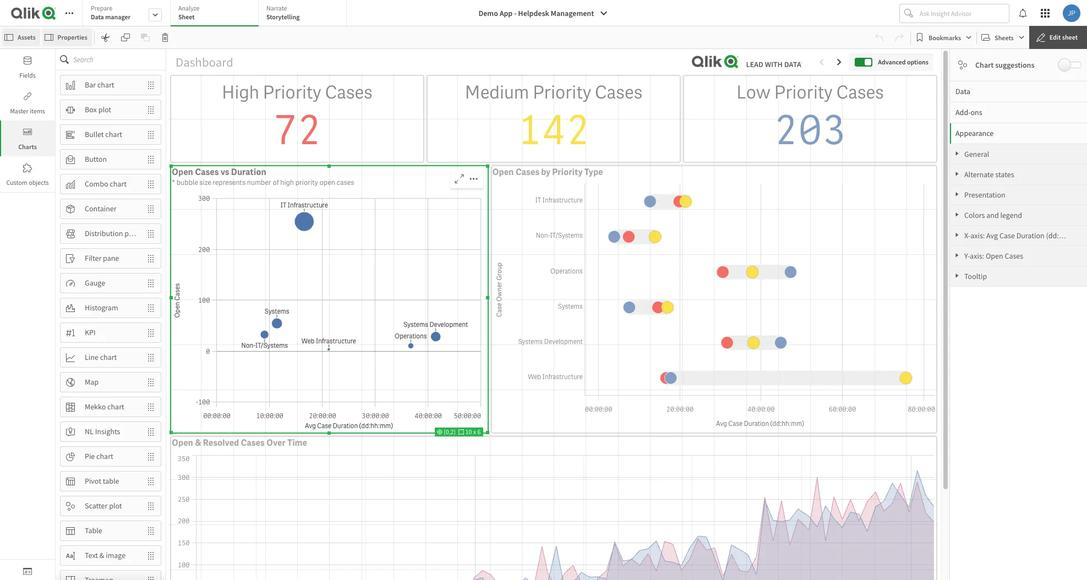 Task type: vqa. For each thing, say whether or not it's contained in the screenshot.
right Test
no



Task type: locate. For each thing, give the bounding box(es) containing it.
triangle right image up y-
[[950, 232, 964, 238]]

0 horizontal spatial &
[[100, 551, 104, 560]]

demo
[[479, 8, 498, 18]]

1 triangle right image from the top
[[950, 192, 964, 197]]

open inside open cases vs duration * bubble size represents number of high priority open cases
[[172, 166, 193, 178]]

6 move image from the top
[[141, 323, 161, 342]]

bullet
[[85, 129, 104, 139]]

&
[[195, 437, 201, 448], [100, 551, 104, 560]]

scatter plot
[[85, 501, 122, 511]]

11 move image from the top
[[141, 497, 161, 516]]

Search text field
[[73, 49, 166, 70]]

kpi
[[85, 328, 96, 338]]

move image for mekko chart
[[141, 398, 161, 416]]

plot right box in the left top of the page
[[98, 105, 111, 115]]

bubble
[[177, 178, 198, 187]]

medium
[[465, 80, 529, 104]]

cases
[[337, 178, 354, 187]]

0 horizontal spatial data
[[91, 13, 104, 21]]

chart right bar at left top
[[97, 80, 114, 90]]

open for open cases by priority type
[[492, 166, 514, 178]]

edit sheet
[[1050, 33, 1078, 41]]

triangle right image up x-
[[950, 212, 964, 217]]

data
[[91, 13, 104, 21], [956, 86, 971, 96]]

2 move image from the top
[[141, 125, 161, 144]]

1 vertical spatial plot
[[125, 229, 137, 238]]

1 move image from the top
[[141, 76, 161, 94]]

priority inside medium priority cases 142
[[533, 80, 591, 104]]

custom
[[6, 178, 27, 187]]

low
[[737, 80, 771, 104]]

priority
[[263, 80, 321, 104], [533, 80, 591, 104], [774, 80, 833, 104], [552, 166, 583, 178]]

duration right the case
[[1017, 231, 1045, 241]]

1 triangle right image from the top
[[950, 151, 964, 156]]

142
[[517, 104, 590, 157]]

colors and legend
[[964, 210, 1022, 220]]

items
[[30, 107, 45, 115]]

triangle right image
[[950, 151, 964, 156], [950, 171, 964, 177], [950, 253, 964, 258]]

1 vertical spatial duration
[[1017, 231, 1045, 241]]

0 vertical spatial triangle right image
[[950, 151, 964, 156]]

chart right mekko on the left of page
[[107, 402, 124, 412]]

high
[[222, 80, 259, 104]]

data inside prepare data manager
[[91, 13, 104, 21]]

move image for histogram
[[141, 299, 161, 317]]

2 triangle right image from the top
[[950, 171, 964, 177]]

3 move image from the top
[[141, 200, 161, 218]]

3 triangle right image from the top
[[950, 232, 964, 238]]

8 move image from the top
[[141, 571, 161, 580]]

vs
[[221, 166, 229, 178]]

triangle right image for tooltip
[[950, 273, 964, 279]]

chart for pie chart
[[96, 451, 113, 461]]

move image for combo chart
[[141, 175, 161, 193]]

& right text
[[100, 551, 104, 560]]

move image for distribution plot
[[141, 224, 161, 243]]

options
[[907, 58, 929, 66]]

open
[[172, 166, 193, 178], [492, 166, 514, 178], [986, 251, 1003, 261], [172, 437, 193, 448]]

priority inside low priority cases 203
[[774, 80, 833, 104]]

assets button
[[2, 29, 40, 46]]

button
[[85, 154, 107, 164]]

open left by
[[492, 166, 514, 178]]

0 vertical spatial axis:
[[971, 231, 985, 241]]

triangle right image for general
[[950, 151, 964, 156]]

pie
[[85, 451, 95, 461]]

data tab
[[950, 81, 1087, 102]]

5 move image from the top
[[141, 274, 161, 293]]

move image for container
[[141, 200, 161, 218]]

open left resolved
[[172, 437, 193, 448]]

cases inside low priority cases 203
[[836, 80, 884, 104]]

axis: for x-
[[971, 231, 985, 241]]

1 vertical spatial triangle right image
[[950, 171, 964, 177]]

prepare data manager
[[91, 4, 130, 21]]

2 vertical spatial plot
[[109, 501, 122, 511]]

add-ons tab
[[950, 102, 1087, 123]]

4 move image from the top
[[141, 249, 161, 268]]

& for resolved
[[195, 437, 201, 448]]

chart right line at the left bottom of the page
[[100, 352, 117, 362]]

avg
[[987, 231, 998, 241]]

2 move image from the top
[[141, 150, 161, 169]]

tab list
[[83, 0, 351, 28]]

container
[[85, 204, 117, 214]]

triangle right image up colors
[[950, 192, 964, 197]]

presentation
[[964, 190, 1006, 200]]

1 horizontal spatial &
[[195, 437, 201, 448]]

sheet
[[178, 13, 195, 21]]

cases
[[325, 80, 373, 104], [595, 80, 643, 104], [836, 80, 884, 104], [195, 166, 219, 178], [516, 166, 539, 178], [1005, 251, 1023, 261], [241, 437, 265, 448]]

james peterson image
[[1063, 4, 1081, 22]]

mekko
[[85, 402, 106, 412]]

table
[[85, 526, 102, 536]]

chart right "combo"
[[110, 179, 127, 189]]

axis: left avg
[[971, 231, 985, 241]]

triangle right image down 'general'
[[950, 171, 964, 177]]

1 move image from the top
[[141, 100, 161, 119]]

chart for line chart
[[100, 352, 117, 362]]

triangle right image down y-
[[950, 273, 964, 279]]

axis: up tooltip
[[970, 251, 984, 261]]

priority inside high priority cases 72
[[263, 80, 321, 104]]

1 vertical spatial axis:
[[970, 251, 984, 261]]

fields button
[[0, 49, 55, 85]]

1 vertical spatial &
[[100, 551, 104, 560]]

legend
[[1001, 210, 1022, 220]]

chart
[[975, 60, 994, 70]]

0 vertical spatial &
[[195, 437, 201, 448]]

plot for scatter plot
[[109, 501, 122, 511]]

move image for kpi
[[141, 323, 161, 342]]

priority for 72
[[263, 80, 321, 104]]

move image for scatter plot
[[141, 497, 161, 516]]

states
[[995, 170, 1014, 179]]

chart for mekko chart
[[107, 402, 124, 412]]

& left resolved
[[195, 437, 201, 448]]

chart for bar chart
[[97, 80, 114, 90]]

1 horizontal spatial duration
[[1017, 231, 1045, 241]]

triangle right image down appearance on the top of the page
[[950, 151, 964, 156]]

open left size
[[172, 166, 193, 178]]

appearance
[[956, 128, 994, 138]]

combo
[[85, 179, 108, 189]]

box
[[85, 105, 97, 115]]

open cases vs duration * bubble size represents number of high priority open cases
[[172, 166, 354, 187]]

12 move image from the top
[[141, 522, 161, 540]]

6 move image from the top
[[141, 373, 161, 392]]

triangle right image down x-
[[950, 253, 964, 258]]

scatter chart image
[[958, 61, 967, 69]]

2 vertical spatial triangle right image
[[950, 253, 964, 258]]

0 vertical spatial duration
[[231, 166, 266, 178]]

triangle right image
[[950, 192, 964, 197], [950, 212, 964, 217], [950, 232, 964, 238], [950, 273, 964, 279]]

general
[[964, 149, 989, 159]]

move image for pie chart
[[141, 447, 161, 466]]

data down prepare
[[91, 13, 104, 21]]

move image for line chart
[[141, 348, 161, 367]]

manager
[[105, 13, 130, 21]]

edit sheet button
[[1029, 26, 1087, 49]]

duration right vs
[[231, 166, 266, 178]]

priority for 142
[[533, 80, 591, 104]]

map
[[85, 377, 99, 387]]

narrate
[[266, 4, 287, 12]]

chart right bullet on the top
[[105, 129, 122, 139]]

bookmarks
[[929, 33, 961, 42]]

x-axis: avg case duration (dd:hh:mm)
[[964, 231, 1084, 241]]

data up the add-
[[956, 86, 971, 96]]

colors
[[964, 210, 985, 220]]

13 move image from the top
[[141, 546, 161, 565]]

0 vertical spatial data
[[91, 13, 104, 21]]

7 move image from the top
[[141, 398, 161, 416]]

3 move image from the top
[[141, 175, 161, 193]]

triangle right image for alternate states
[[950, 171, 964, 177]]

5 move image from the top
[[141, 299, 161, 317]]

9 move image from the top
[[141, 447, 161, 466]]

advanced options
[[878, 58, 929, 66]]

prepare
[[91, 4, 112, 12]]

0 vertical spatial plot
[[98, 105, 111, 115]]

cases inside high priority cases 72
[[325, 80, 373, 104]]

move image
[[141, 76, 161, 94], [141, 150, 161, 169], [141, 200, 161, 218], [141, 249, 161, 268], [141, 299, 161, 317], [141, 323, 161, 342], [141, 348, 161, 367], [141, 423, 161, 441], [141, 447, 161, 466], [141, 472, 161, 491], [141, 497, 161, 516], [141, 522, 161, 540], [141, 546, 161, 565]]

2 triangle right image from the top
[[950, 212, 964, 217]]

delete image
[[161, 33, 169, 42]]

nl insights
[[85, 427, 120, 437]]

chart right pie on the left of the page
[[96, 451, 113, 461]]

3 triangle right image from the top
[[950, 253, 964, 258]]

plot right scatter at the left bottom
[[109, 501, 122, 511]]

move image
[[141, 100, 161, 119], [141, 125, 161, 144], [141, 175, 161, 193], [141, 224, 161, 243], [141, 274, 161, 293], [141, 373, 161, 392], [141, 398, 161, 416], [141, 571, 161, 580]]

4 triangle right image from the top
[[950, 273, 964, 279]]

10 move image from the top
[[141, 472, 161, 491]]

combo chart
[[85, 179, 127, 189]]

move image for bullet chart
[[141, 125, 161, 144]]

1 horizontal spatial data
[[956, 86, 971, 96]]

properties
[[58, 33, 87, 41]]

4 move image from the top
[[141, 224, 161, 243]]

analyze
[[178, 4, 200, 12]]

triangle right image for y-axis: open cases
[[950, 253, 964, 258]]

8 move image from the top
[[141, 423, 161, 441]]

0 horizontal spatial duration
[[231, 166, 266, 178]]

application
[[0, 0, 1087, 580]]

move image for filter pane
[[141, 249, 161, 268]]

chart suggestions
[[975, 60, 1035, 70]]

next sheet: performance image
[[835, 58, 844, 66]]

open for open & resolved cases over time
[[172, 437, 193, 448]]

1 vertical spatial data
[[956, 86, 971, 96]]

10
[[465, 427, 472, 436]]

plot
[[98, 105, 111, 115], [125, 229, 137, 238], [109, 501, 122, 511]]

7 move image from the top
[[141, 348, 161, 367]]

bar
[[85, 80, 96, 90]]

move image for pivot table
[[141, 472, 161, 491]]

plot right distribution
[[125, 229, 137, 238]]

puzzle image
[[23, 163, 32, 172]]



Task type: describe. For each thing, give the bounding box(es) containing it.
72
[[273, 104, 322, 157]]

sheet
[[1062, 33, 1078, 41]]

pivot table
[[85, 476, 119, 486]]

represents
[[213, 178, 246, 187]]

nl
[[85, 427, 94, 437]]

mekko chart
[[85, 402, 124, 412]]

triangle right image for presentation
[[950, 192, 964, 197]]

storytelling
[[266, 13, 300, 21]]

link image
[[23, 92, 32, 101]]

triangle right image for colors and legend
[[950, 212, 964, 217]]

move image for map
[[141, 373, 161, 392]]

x-
[[964, 231, 971, 241]]

move image for button
[[141, 150, 161, 169]]

application containing 72
[[0, 0, 1087, 580]]

case
[[1000, 231, 1015, 241]]

y-axis: open cases
[[964, 251, 1023, 261]]

copy image
[[121, 33, 130, 42]]

charts button
[[0, 121, 55, 156]]

y-
[[964, 251, 970, 261]]

number
[[247, 178, 271, 187]]

10 x 6
[[464, 427, 481, 436]]

app
[[500, 8, 513, 18]]

database image
[[23, 56, 32, 65]]

plot for box plot
[[98, 105, 111, 115]]

distribution plot
[[85, 229, 137, 238]]

axis: for y-
[[970, 251, 984, 261]]

histogram
[[85, 303, 118, 313]]

move image for table
[[141, 522, 161, 540]]

by
[[541, 166, 551, 178]]

priority
[[295, 178, 318, 187]]

tooltip
[[964, 271, 987, 281]]

move image for box plot
[[141, 100, 161, 119]]

insights
[[95, 427, 120, 437]]

triangle right image for x-axis: avg case duration (dd:hh:mm)
[[950, 232, 964, 238]]

fields
[[19, 71, 36, 79]]

priority for 203
[[774, 80, 833, 104]]

pane
[[103, 253, 119, 263]]

duration inside open cases vs duration * bubble size represents number of high priority open cases
[[231, 166, 266, 178]]

(dd:hh:mm)
[[1046, 231, 1084, 241]]

cases inside open cases vs duration * bubble size represents number of high priority open cases
[[195, 166, 219, 178]]

management
[[551, 8, 594, 18]]

properties button
[[42, 29, 92, 46]]

master items button
[[0, 85, 55, 121]]

suggestions
[[995, 60, 1035, 70]]

line chart
[[85, 352, 117, 362]]

scatter
[[85, 501, 108, 511]]

-
[[514, 8, 517, 18]]

edit
[[1050, 33, 1061, 41]]

line
[[85, 352, 98, 362]]

box plot
[[85, 105, 111, 115]]

bullet chart
[[85, 129, 122, 139]]

tab list containing prepare
[[83, 0, 351, 28]]

object image
[[23, 128, 32, 137]]

data inside tab
[[956, 86, 971, 96]]

x
[[473, 427, 476, 436]]

bookmarks button
[[913, 29, 974, 46]]

appearance tab
[[950, 123, 1087, 144]]

filter pane
[[85, 253, 119, 263]]

gauge
[[85, 278, 105, 288]]

sheets button
[[979, 29, 1027, 46]]

open for open cases vs duration * bubble size represents number of high priority open cases
[[172, 166, 193, 178]]

pie chart
[[85, 451, 113, 461]]

table
[[103, 476, 119, 486]]

narrate storytelling
[[266, 4, 300, 21]]

pivot
[[85, 476, 101, 486]]

cut image
[[101, 33, 110, 42]]

custom objects button
[[0, 156, 55, 192]]

high priority cases 72
[[222, 80, 373, 157]]

assets
[[18, 33, 36, 41]]

high
[[280, 178, 294, 187]]

custom objects
[[6, 178, 49, 187]]

move image for text & image
[[141, 546, 161, 565]]

*
[[172, 178, 175, 187]]

low priority cases 203
[[737, 80, 884, 157]]

of
[[273, 178, 279, 187]]

text & image
[[85, 551, 126, 560]]

& for image
[[100, 551, 104, 560]]

sheets
[[995, 33, 1014, 42]]

resolved
[[203, 437, 239, 448]]

open cases by priority type
[[492, 166, 603, 178]]

move image for gauge
[[141, 274, 161, 293]]

objects
[[29, 178, 49, 187]]

move image for bar chart
[[141, 76, 161, 94]]

open down avg
[[986, 251, 1003, 261]]

alternate states
[[964, 170, 1014, 179]]

cases inside medium priority cases 142
[[595, 80, 643, 104]]

analyze sheet
[[178, 4, 200, 21]]

add-
[[956, 107, 971, 117]]

Ask Insight Advisor text field
[[918, 4, 1009, 22]]

demo app - helpdesk management button
[[472, 4, 615, 22]]

move image for nl insights
[[141, 423, 161, 441]]

chart for bullet chart
[[105, 129, 122, 139]]

over
[[266, 437, 286, 448]]

bar chart
[[85, 80, 114, 90]]

plot for distribution plot
[[125, 229, 137, 238]]

text
[[85, 551, 98, 560]]

variables image
[[23, 567, 32, 576]]

and
[[987, 210, 999, 220]]

distribution
[[85, 229, 123, 238]]

open
[[320, 178, 335, 187]]

chart for combo chart
[[110, 179, 127, 189]]



